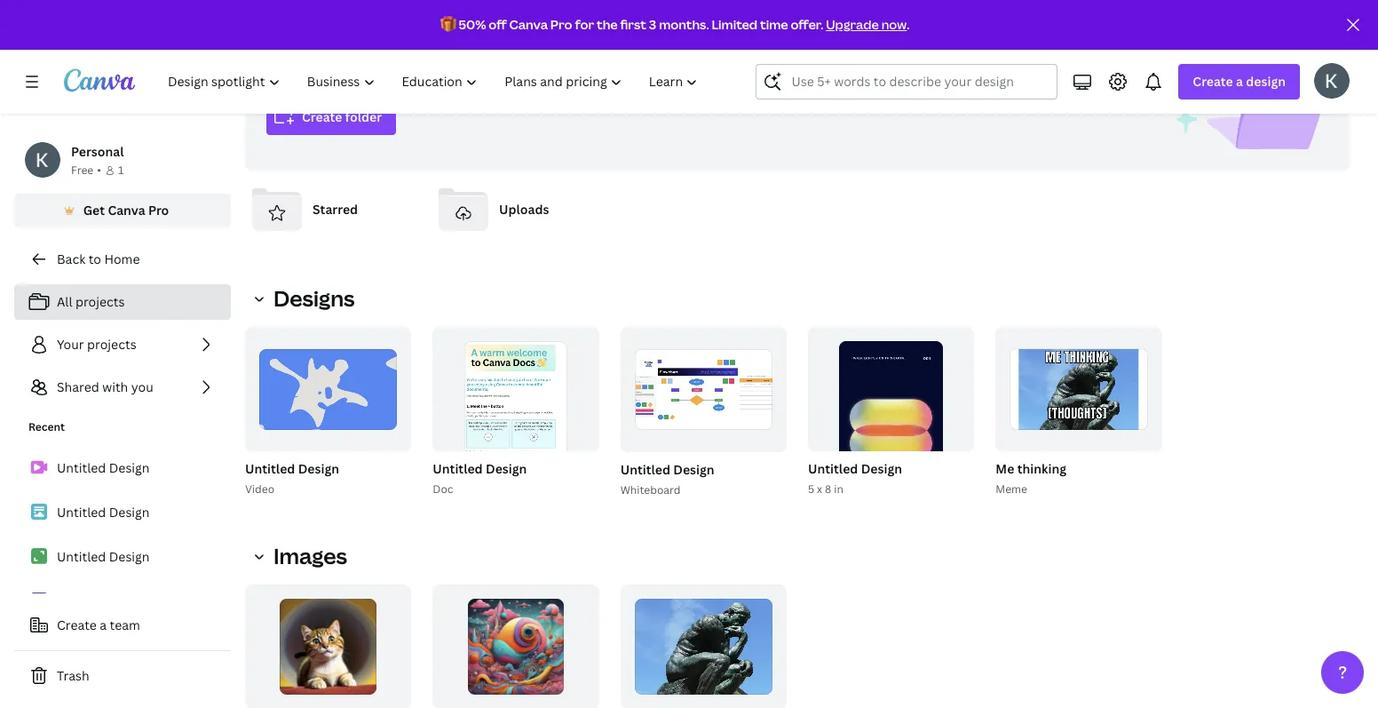 Task type: describe. For each thing, give the bounding box(es) containing it.
.
[[907, 16, 910, 33]]

folder
[[345, 108, 382, 125]]

1 untitled design link from the top
[[14, 450, 231, 487]]

limited
[[712, 16, 758, 33]]

now
[[882, 16, 907, 33]]

a for team
[[100, 617, 107, 633]]

designs
[[274, 283, 355, 313]]

shared
[[57, 378, 99, 395]]

create folder
[[302, 108, 382, 125]]

your projects
[[57, 336, 136, 353]]

all projects
[[57, 293, 125, 310]]

untitled inside untitled design whiteboard
[[621, 461, 671, 478]]

untitled inside "untitled design 5 x 8 in"
[[808, 461, 858, 477]]

doc
[[433, 482, 454, 497]]

kendall parks image
[[1315, 63, 1350, 99]]

whiteboard
[[621, 482, 681, 497]]

1 horizontal spatial canva
[[509, 16, 548, 33]]

untitled design button for untitled design video
[[245, 459, 339, 481]]

design inside "untitled design 5 x 8 in"
[[861, 461, 903, 477]]

untitled design for 2nd untitled design link
[[57, 504, 150, 521]]

🎁 50% off canva pro for the first 3 months. limited time offer. upgrade now .
[[440, 16, 910, 33]]

video
[[245, 482, 275, 497]]

untitled design for first untitled design link from the top
[[57, 459, 150, 476]]

me thinking meme
[[996, 461, 1067, 497]]

shared with you
[[57, 378, 153, 395]]

home
[[104, 251, 140, 267]]

design
[[1247, 73, 1286, 90]]

projects for all projects
[[75, 293, 125, 310]]

create a design button
[[1179, 64, 1301, 99]]

offer.
[[791, 16, 824, 33]]

a for design
[[1237, 73, 1244, 90]]

Search search field
[[792, 65, 1023, 99]]

top level navigation element
[[156, 64, 714, 99]]

uploads link
[[432, 178, 604, 242]]

get canva pro
[[83, 202, 169, 219]]

pro inside button
[[148, 202, 169, 219]]

uploads
[[499, 201, 549, 218]]

design inside untitled design whiteboard
[[674, 461, 715, 478]]

5
[[808, 482, 815, 497]]

personal
[[71, 143, 124, 160]]

thinking
[[1018, 461, 1067, 477]]

starred
[[313, 201, 358, 218]]

first
[[621, 16, 647, 33]]

untitled inside untitled design doc
[[433, 461, 483, 477]]

upgrade
[[826, 16, 879, 33]]

create for create a team
[[57, 617, 97, 633]]

design inside untitled design doc
[[486, 461, 527, 477]]

designs button
[[245, 281, 366, 316]]

you
[[131, 378, 153, 395]]

3 untitled design link from the top
[[14, 538, 231, 576]]

create a team button
[[14, 608, 231, 643]]

create for create a design
[[1193, 73, 1234, 90]]

untitled design for 1st untitled design link from the bottom of the page
[[57, 548, 150, 565]]

1
[[118, 163, 124, 178]]

untitled design whiteboard
[[621, 461, 715, 497]]

create for create folder
[[302, 108, 342, 125]]

1 horizontal spatial pro
[[551, 16, 573, 33]]

design inside untitled design video
[[298, 461, 339, 477]]

untitled design 5 x 8 in
[[808, 461, 903, 497]]



Task type: vqa. For each thing, say whether or not it's contained in the screenshot.
Getting Started With Canva For Education
no



Task type: locate. For each thing, give the bounding box(es) containing it.
projects for your projects
[[87, 336, 136, 353]]

recent
[[28, 419, 65, 434]]

create
[[1193, 73, 1234, 90], [302, 108, 342, 125], [57, 617, 97, 633]]

a left team
[[100, 617, 107, 633]]

50%
[[459, 16, 486, 33]]

your
[[57, 336, 84, 353]]

•
[[97, 163, 101, 178]]

3 untitled design button from the left
[[808, 459, 903, 481]]

0 horizontal spatial a
[[100, 617, 107, 633]]

all
[[57, 293, 72, 310]]

8
[[825, 482, 832, 497]]

free •
[[71, 163, 101, 178]]

untitled design video
[[245, 461, 339, 497]]

untitled design button
[[245, 459, 339, 481], [433, 459, 527, 481], [808, 459, 903, 481], [621, 459, 715, 481]]

untitled design button for untitled design 5 x 8 in
[[808, 459, 903, 481]]

1 vertical spatial a
[[100, 617, 107, 633]]

all projects link
[[14, 284, 231, 320]]

your projects link
[[14, 327, 231, 362]]

1 vertical spatial list
[[14, 450, 231, 665]]

0 vertical spatial create
[[1193, 73, 1234, 90]]

a inside button
[[100, 617, 107, 633]]

months.
[[659, 16, 709, 33]]

the
[[597, 16, 618, 33]]

1 vertical spatial projects
[[87, 336, 136, 353]]

create left team
[[57, 617, 97, 633]]

1 untitled design from the top
[[57, 459, 150, 476]]

0 vertical spatial a
[[1237, 73, 1244, 90]]

projects right all
[[75, 293, 125, 310]]

1 vertical spatial untitled design link
[[14, 494, 231, 531]]

0 horizontal spatial canva
[[108, 202, 145, 219]]

canva right off
[[509, 16, 548, 33]]

upgrade now button
[[826, 16, 907, 33]]

2 list from the top
[[14, 450, 231, 665]]

off
[[489, 16, 507, 33]]

with
[[102, 378, 128, 395]]

projects right your
[[87, 336, 136, 353]]

1 list from the top
[[14, 284, 231, 405]]

untitled design button for untitled design whiteboard
[[621, 459, 715, 481]]

a left design
[[1237, 73, 1244, 90]]

🎁
[[440, 16, 456, 33]]

create left design
[[1193, 73, 1234, 90]]

back to home
[[57, 251, 140, 267]]

list containing untitled design
[[14, 450, 231, 665]]

me thinking button
[[996, 459, 1067, 481]]

0 horizontal spatial create
[[57, 617, 97, 633]]

canva
[[509, 16, 548, 33], [108, 202, 145, 219]]

2 untitled design link from the top
[[14, 494, 231, 531]]

starred link
[[245, 178, 418, 242]]

1 horizontal spatial a
[[1237, 73, 1244, 90]]

for
[[575, 16, 594, 33]]

untitled design
[[57, 459, 150, 476], [57, 504, 150, 521], [57, 548, 150, 565]]

untitled design button up video at the bottom left
[[245, 459, 339, 481]]

pro left for
[[551, 16, 573, 33]]

2 vertical spatial untitled design link
[[14, 538, 231, 576]]

free
[[71, 163, 94, 178]]

create a design
[[1193, 73, 1286, 90]]

trash link
[[14, 658, 231, 694]]

images
[[274, 541, 347, 570]]

in
[[834, 482, 844, 497]]

create inside dropdown button
[[1193, 73, 1234, 90]]

0 vertical spatial untitled design
[[57, 459, 150, 476]]

0 vertical spatial canva
[[509, 16, 548, 33]]

2 untitled design button from the left
[[433, 459, 527, 481]]

untitled design button up doc
[[433, 459, 527, 481]]

get canva pro button
[[14, 194, 231, 227]]

get
[[83, 202, 105, 219]]

1 vertical spatial create
[[302, 108, 342, 125]]

1 vertical spatial canva
[[108, 202, 145, 219]]

projects
[[75, 293, 125, 310], [87, 336, 136, 353]]

create left folder
[[302, 108, 342, 125]]

create folder button
[[267, 99, 396, 135]]

a inside dropdown button
[[1237, 73, 1244, 90]]

untitled inside untitled design video
[[245, 461, 295, 477]]

team
[[110, 617, 140, 633]]

a
[[1237, 73, 1244, 90], [100, 617, 107, 633]]

back
[[57, 251, 85, 267]]

1 horizontal spatial create
[[302, 108, 342, 125]]

trash
[[57, 667, 89, 684]]

3
[[649, 16, 657, 33]]

pro up back to home link
[[148, 202, 169, 219]]

canva inside button
[[108, 202, 145, 219]]

1 vertical spatial pro
[[148, 202, 169, 219]]

2 untitled design from the top
[[57, 504, 150, 521]]

4 untitled design button from the left
[[621, 459, 715, 481]]

canva right get
[[108, 202, 145, 219]]

images button
[[245, 538, 358, 573]]

0 vertical spatial untitled design link
[[14, 450, 231, 487]]

2 horizontal spatial create
[[1193, 73, 1234, 90]]

untitled design button for untitled design doc
[[433, 459, 527, 481]]

0 vertical spatial projects
[[75, 293, 125, 310]]

list containing all projects
[[14, 284, 231, 405]]

create a team
[[57, 617, 140, 633]]

time
[[760, 16, 789, 33]]

untitled design button up in
[[808, 459, 903, 481]]

to
[[89, 251, 101, 267]]

0 vertical spatial list
[[14, 284, 231, 405]]

meme
[[996, 482, 1028, 497]]

design
[[109, 459, 150, 476], [298, 461, 339, 477], [486, 461, 527, 477], [861, 461, 903, 477], [674, 461, 715, 478], [109, 504, 150, 521], [109, 548, 150, 565]]

back to home link
[[14, 242, 231, 277]]

untitled design doc
[[433, 461, 527, 497]]

0 horizontal spatial pro
[[148, 202, 169, 219]]

2 vertical spatial create
[[57, 617, 97, 633]]

None search field
[[756, 64, 1058, 99]]

shared with you link
[[14, 370, 231, 405]]

list
[[14, 284, 231, 405], [14, 450, 231, 665]]

1 vertical spatial untitled design
[[57, 504, 150, 521]]

untitled design button up whiteboard
[[621, 459, 715, 481]]

untitled
[[57, 459, 106, 476], [245, 461, 295, 477], [433, 461, 483, 477], [808, 461, 858, 477], [621, 461, 671, 478], [57, 504, 106, 521], [57, 548, 106, 565]]

x
[[817, 482, 823, 497]]

2 vertical spatial untitled design
[[57, 548, 150, 565]]

1 untitled design button from the left
[[245, 459, 339, 481]]

0 vertical spatial pro
[[551, 16, 573, 33]]

pro
[[551, 16, 573, 33], [148, 202, 169, 219]]

me
[[996, 461, 1015, 477]]

3 untitled design from the top
[[57, 548, 150, 565]]

untitled design link
[[14, 450, 231, 487], [14, 494, 231, 531], [14, 538, 231, 576]]



